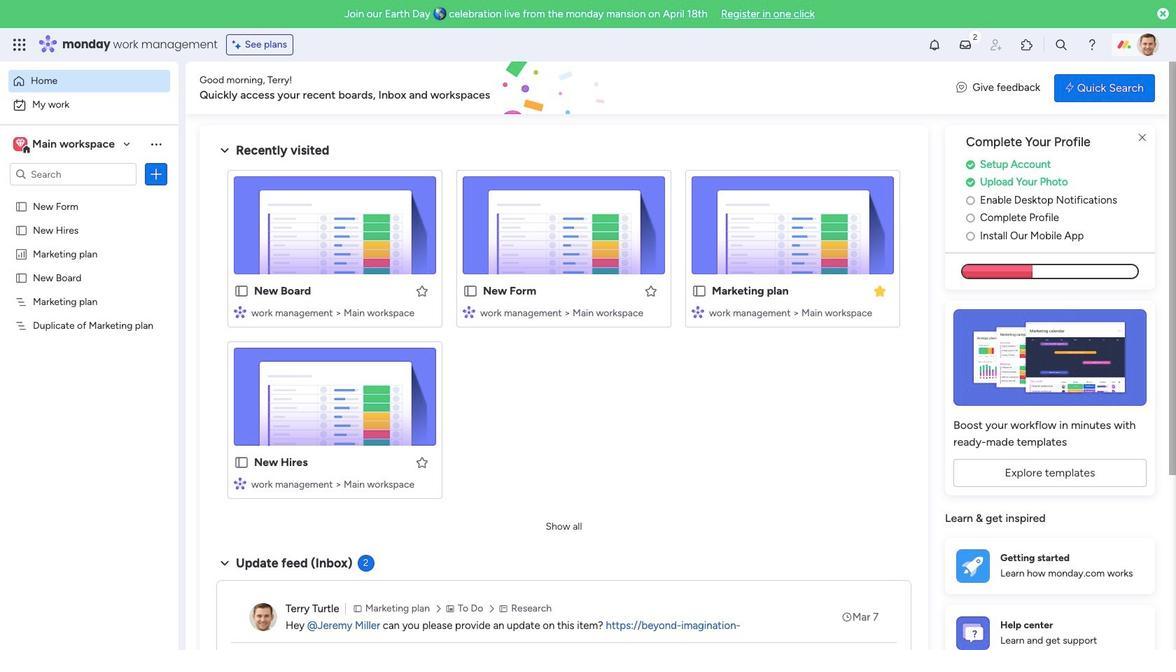 Task type: locate. For each thing, give the bounding box(es) containing it.
workspace image
[[13, 137, 27, 152]]

quick search results list box
[[216, 159, 912, 516]]

2 image
[[969, 29, 982, 44]]

workspace options image
[[149, 137, 163, 151]]

1 horizontal spatial terry turtle image
[[1137, 34, 1159, 56]]

v2 user feedback image
[[957, 80, 967, 96]]

2 vertical spatial option
[[0, 194, 179, 196]]

list box
[[0, 191, 179, 526]]

1 vertical spatial terry turtle image
[[249, 604, 277, 632]]

1 vertical spatial option
[[8, 94, 170, 116]]

0 vertical spatial add to favorites image
[[415, 284, 429, 298]]

help image
[[1085, 38, 1099, 52]]

check circle image
[[966, 159, 975, 170]]

workspace selection element
[[13, 136, 117, 154]]

public board image
[[15, 200, 28, 213], [15, 271, 28, 284], [234, 284, 249, 299]]

select product image
[[13, 38, 27, 52]]

circle o image up circle o image
[[966, 213, 975, 224]]

0 vertical spatial option
[[8, 70, 170, 92]]

0 vertical spatial circle o image
[[966, 195, 975, 206]]

terry turtle image
[[1137, 34, 1159, 56], [249, 604, 277, 632]]

1 vertical spatial add to favorites image
[[415, 455, 429, 469]]

dapulse x slim image
[[1134, 130, 1151, 146]]

0 horizontal spatial terry turtle image
[[249, 604, 277, 632]]

circle o image
[[966, 195, 975, 206], [966, 213, 975, 224]]

getting started element
[[945, 538, 1155, 594]]

monday marketplace image
[[1020, 38, 1034, 52]]

circle o image down check circle image
[[966, 195, 975, 206]]

2 circle o image from the top
[[966, 213, 975, 224]]

option
[[8, 70, 170, 92], [8, 94, 170, 116], [0, 194, 179, 196]]

templates image image
[[958, 310, 1143, 406]]

public dashboard image
[[15, 247, 28, 260]]

close recently visited image
[[216, 142, 233, 159]]

1 circle o image from the top
[[966, 195, 975, 206]]

check circle image
[[966, 177, 975, 188]]

v2 bolt switch image
[[1066, 80, 1074, 96]]

public board image
[[15, 223, 28, 237], [463, 284, 478, 299], [692, 284, 707, 299], [234, 455, 249, 471]]

remove from favorites image
[[873, 284, 887, 298]]

1 vertical spatial circle o image
[[966, 213, 975, 224]]

add to favorites image
[[415, 284, 429, 298], [415, 455, 429, 469]]



Task type: describe. For each thing, give the bounding box(es) containing it.
notifications image
[[928, 38, 942, 52]]

add to favorites image
[[644, 284, 658, 298]]

workspace image
[[16, 137, 25, 152]]

see plans image
[[232, 37, 245, 53]]

1 add to favorites image from the top
[[415, 284, 429, 298]]

0 vertical spatial terry turtle image
[[1137, 34, 1159, 56]]

update feed image
[[959, 38, 973, 52]]

close update feed (inbox) image
[[216, 555, 233, 572]]

circle o image
[[966, 231, 975, 241]]

search everything image
[[1054, 38, 1068, 52]]

2 add to favorites image from the top
[[415, 455, 429, 469]]

options image
[[149, 167, 163, 181]]

2 element
[[358, 555, 374, 572]]

help center element
[[945, 606, 1155, 650]]

Search in workspace field
[[29, 166, 117, 182]]



Task type: vqa. For each thing, say whether or not it's contained in the screenshot.
Help center "element"
yes



